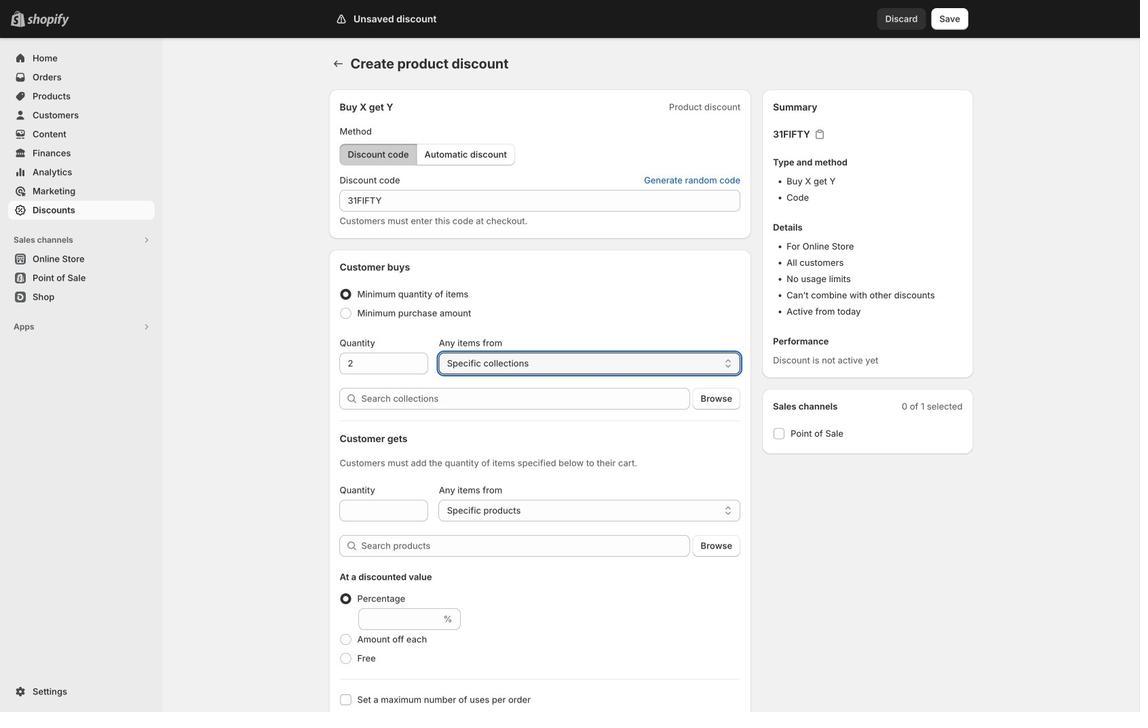 Task type: vqa. For each thing, say whether or not it's contained in the screenshot.
SEARCH PRODUCTS Text Box
yes



Task type: describe. For each thing, give the bounding box(es) containing it.
Search collections text field
[[361, 388, 690, 410]]



Task type: locate. For each thing, give the bounding box(es) containing it.
shopify image
[[27, 13, 69, 27]]

Search products text field
[[361, 536, 690, 557]]

None text field
[[340, 353, 428, 375], [340, 500, 428, 522], [359, 609, 441, 631], [340, 353, 428, 375], [340, 500, 428, 522], [359, 609, 441, 631]]

None text field
[[340, 190, 741, 212]]



